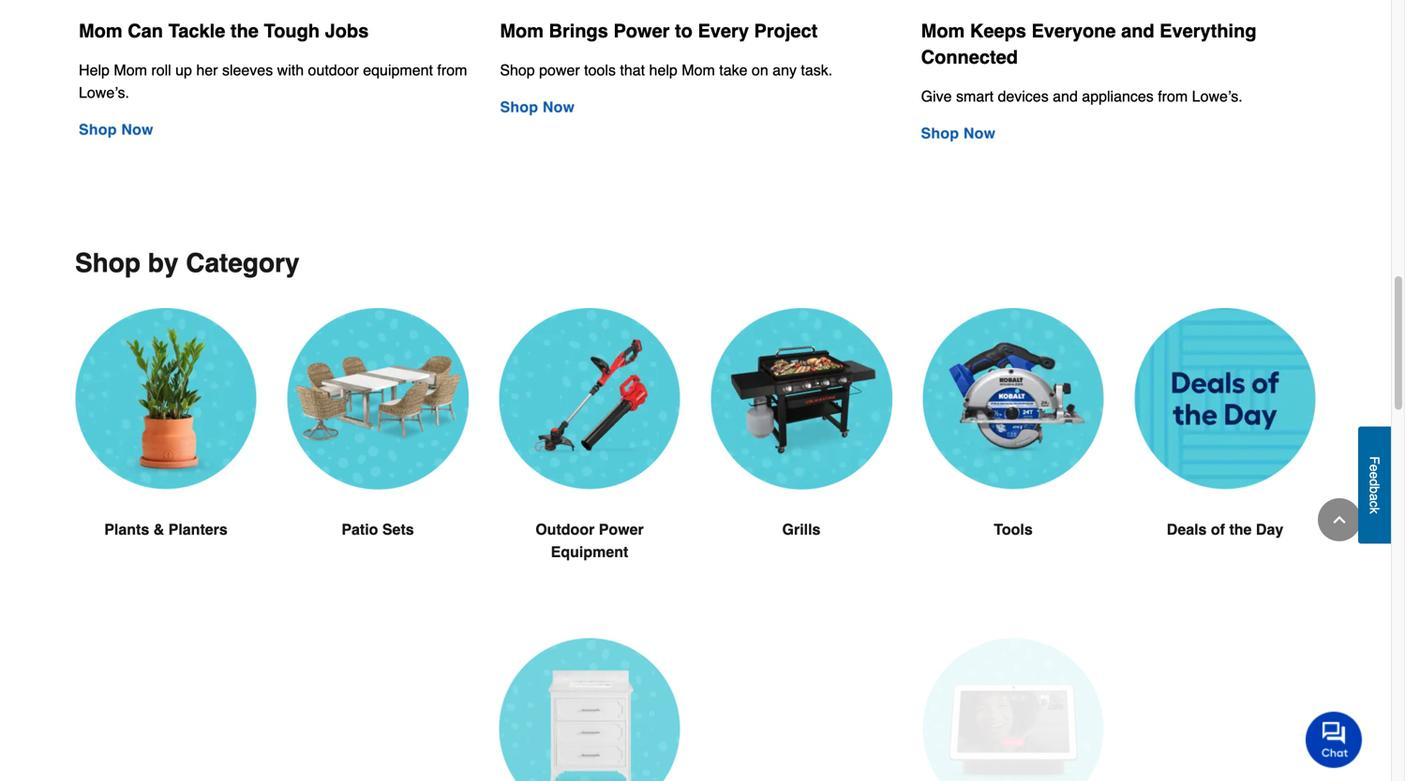 Task type: describe. For each thing, give the bounding box(es) containing it.
help
[[79, 62, 110, 79]]

that
[[620, 62, 645, 79]]

deals of the day
[[1167, 521, 1284, 539]]

plants
[[104, 521, 149, 539]]

jobs
[[325, 20, 369, 42]]

category
[[186, 248, 300, 278]]

any
[[773, 62, 797, 79]]

b
[[1367, 486, 1382, 494]]

f
[[1367, 457, 1382, 465]]

patio sets
[[342, 521, 414, 539]]

to
[[675, 20, 693, 42]]

deals
[[1167, 521, 1207, 539]]

equipment
[[551, 544, 628, 561]]

deals of the day link
[[1134, 308, 1316, 586]]

on
[[752, 62, 768, 79]]

take
[[719, 62, 748, 79]]

tools
[[584, 62, 616, 79]]

mom inside help mom roll up her sleeves with outdoor equipment from lowe's.
[[114, 62, 147, 79]]

mom for mom brings power to every project
[[500, 20, 544, 42]]

task.
[[801, 62, 833, 79]]

mom can tackle the tough jobs
[[79, 20, 369, 42]]

1 e from the top
[[1367, 465, 1382, 472]]

mom for mom can tackle the tough jobs
[[79, 20, 122, 42]]

brings
[[549, 20, 608, 42]]

1 horizontal spatial lowe's.
[[1192, 88, 1243, 105]]

planters
[[168, 521, 228, 539]]

everything
[[1160, 20, 1257, 42]]

a kobalt cordless circular saw. image
[[922, 308, 1104, 490]]

connected
[[921, 47, 1018, 68]]

from inside help mom roll up her sleeves with outdoor equipment from lowe's.
[[437, 62, 467, 79]]

2 e from the top
[[1367, 472, 1382, 479]]

give
[[921, 88, 952, 105]]

and for everything
[[1121, 20, 1155, 42]]

day
[[1256, 521, 1284, 539]]

grills link
[[711, 308, 892, 586]]

smart
[[956, 88, 994, 105]]

1 horizontal spatial the
[[1229, 521, 1252, 539]]

shop now. image for the
[[79, 123, 470, 140]]

help mom roll up her sleeves with outdoor equipment from lowe's.
[[79, 62, 467, 101]]

&
[[153, 521, 164, 539]]

scroll to top element
[[1318, 499, 1361, 542]]

patio
[[342, 521, 378, 539]]

a white bath vanity with a 3-drawer front. image
[[499, 639, 681, 782]]

project
[[754, 20, 818, 42]]

grills
[[782, 521, 821, 539]]

f e e d b a c k button
[[1358, 427, 1391, 544]]

outdoor
[[535, 521, 595, 539]]

tools
[[994, 521, 1033, 539]]

sets
[[382, 521, 414, 539]]

d
[[1367, 479, 1382, 487]]

give smart devices and appliances from lowe's.
[[921, 88, 1243, 105]]

patio sets link
[[287, 308, 469, 586]]

can
[[128, 20, 163, 42]]

1 horizontal spatial from
[[1158, 88, 1188, 105]]

power
[[539, 62, 580, 79]]

outdoor power equipment link
[[499, 308, 681, 609]]

by
[[148, 248, 179, 278]]

outdoor
[[308, 62, 359, 79]]

chat invite button image
[[1306, 712, 1363, 769]]

roll
[[151, 62, 171, 79]]

0 horizontal spatial the
[[231, 20, 259, 42]]



Task type: vqa. For each thing, say whether or not it's contained in the screenshot.
'Shop now.' image related to the
yes



Task type: locate. For each thing, give the bounding box(es) containing it.
a red craftsman leaf blower and string trimmer. image
[[499, 308, 681, 490]]

and
[[1121, 20, 1155, 42], [1053, 88, 1078, 105]]

mom left roll
[[114, 62, 147, 79]]

chevron up image
[[1330, 511, 1349, 530]]

1 vertical spatial from
[[1158, 88, 1188, 105]]

everyone
[[1032, 20, 1116, 42]]

and right "devices"
[[1053, 88, 1078, 105]]

a 7-piece patio dining set with table, 4 dining chairs and 2 swivel chairs with white cushions. image
[[287, 308, 469, 490]]

a google nest video smart hub. image
[[922, 639, 1104, 782]]

shop now. image down shop power tools that help mom take on any task.
[[500, 101, 891, 117]]

deals of the day. image
[[1134, 308, 1316, 490]]

tackle
[[168, 20, 225, 42]]

1 vertical spatial shop
[[75, 248, 141, 278]]

0 vertical spatial and
[[1121, 20, 1155, 42]]

1 horizontal spatial shop now. image
[[500, 101, 891, 117]]

a blackstone flattop gas grill cooking meat and vegetables. image
[[711, 308, 892, 490]]

e
[[1367, 465, 1382, 472], [1367, 472, 1382, 479]]

2 horizontal spatial shop now. image
[[921, 127, 1312, 143]]

shop now. image down appliances
[[921, 127, 1312, 143]]

shop left power
[[500, 62, 535, 79]]

0 vertical spatial shop
[[500, 62, 535, 79]]

k
[[1367, 508, 1382, 514]]

lowe's. inside help mom roll up her sleeves with outdoor equipment from lowe's.
[[79, 84, 129, 101]]

e up d
[[1367, 465, 1382, 472]]

mom keeps everyone and everything connected
[[921, 20, 1257, 68]]

up
[[175, 62, 192, 79]]

f e e d b a c k
[[1367, 457, 1382, 514]]

power
[[613, 20, 670, 42], [599, 521, 644, 539]]

1 vertical spatial power
[[599, 521, 644, 539]]

tools link
[[922, 308, 1104, 586]]

the right of
[[1229, 521, 1252, 539]]

1 horizontal spatial shop
[[500, 62, 535, 79]]

1 vertical spatial and
[[1053, 88, 1078, 105]]

0 vertical spatial the
[[231, 20, 259, 42]]

shop
[[500, 62, 535, 79], [75, 248, 141, 278]]

a green plant in a terra cotta pot with saucer. image
[[75, 308, 257, 490]]

shop left by
[[75, 248, 141, 278]]

0 horizontal spatial shop now. image
[[79, 123, 470, 140]]

1 horizontal spatial and
[[1121, 20, 1155, 42]]

lowe's.
[[79, 84, 129, 101], [1192, 88, 1243, 105]]

mom
[[79, 20, 122, 42], [500, 20, 544, 42], [921, 20, 965, 42], [114, 62, 147, 79], [682, 62, 715, 79]]

lowe's. down everything
[[1192, 88, 1243, 105]]

mom inside the mom keeps everyone and everything connected
[[921, 20, 965, 42]]

shop now. image
[[500, 101, 891, 117], [79, 123, 470, 140], [921, 127, 1312, 143]]

and for appliances
[[1053, 88, 1078, 105]]

keeps
[[970, 20, 1026, 42]]

0 horizontal spatial from
[[437, 62, 467, 79]]

the up sleeves
[[231, 20, 259, 42]]

shop now. image for to
[[500, 101, 891, 117]]

plants & planters
[[104, 521, 228, 539]]

a
[[1367, 494, 1382, 501]]

mom up power
[[500, 20, 544, 42]]

power up "equipment"
[[599, 521, 644, 539]]

shop power tools that help mom take on any task.
[[500, 62, 833, 79]]

shop for shop power tools that help mom take on any task.
[[500, 62, 535, 79]]

power inside outdoor power equipment
[[599, 521, 644, 539]]

shop by category
[[75, 248, 300, 278]]

c
[[1367, 501, 1382, 508]]

of
[[1211, 521, 1225, 539]]

shop now. image for and
[[921, 127, 1312, 143]]

mom for mom keeps everyone and everything connected
[[921, 20, 965, 42]]

from right 'equipment'
[[437, 62, 467, 79]]

tough
[[264, 20, 320, 42]]

the
[[231, 20, 259, 42], [1229, 521, 1252, 539]]

help
[[649, 62, 678, 79]]

lowe's. down help
[[79, 84, 129, 101]]

0 vertical spatial from
[[437, 62, 467, 79]]

shop now. image down help mom roll up her sleeves with outdoor equipment from lowe's.
[[79, 123, 470, 140]]

power up that
[[613, 20, 670, 42]]

plants & planters link
[[75, 308, 257, 586]]

e up b
[[1367, 472, 1382, 479]]

0 vertical spatial power
[[613, 20, 670, 42]]

mom up help
[[79, 20, 122, 42]]

and inside the mom keeps everyone and everything connected
[[1121, 20, 1155, 42]]

every
[[698, 20, 749, 42]]

mom up connected
[[921, 20, 965, 42]]

1 vertical spatial the
[[1229, 521, 1252, 539]]

appliances
[[1082, 88, 1154, 105]]

mom left take
[[682, 62, 715, 79]]

sleeves
[[222, 62, 273, 79]]

devices
[[998, 88, 1049, 105]]

0 horizontal spatial and
[[1053, 88, 1078, 105]]

her
[[196, 62, 218, 79]]

from right appliances
[[1158, 88, 1188, 105]]

from
[[437, 62, 467, 79], [1158, 88, 1188, 105]]

0 horizontal spatial lowe's.
[[79, 84, 129, 101]]

shop for shop by category
[[75, 248, 141, 278]]

and right everyone
[[1121, 20, 1155, 42]]

with
[[277, 62, 304, 79]]

outdoor power equipment
[[535, 521, 644, 561]]

0 horizontal spatial shop
[[75, 248, 141, 278]]

equipment
[[363, 62, 433, 79]]

mom brings power to every project
[[500, 20, 818, 42]]



